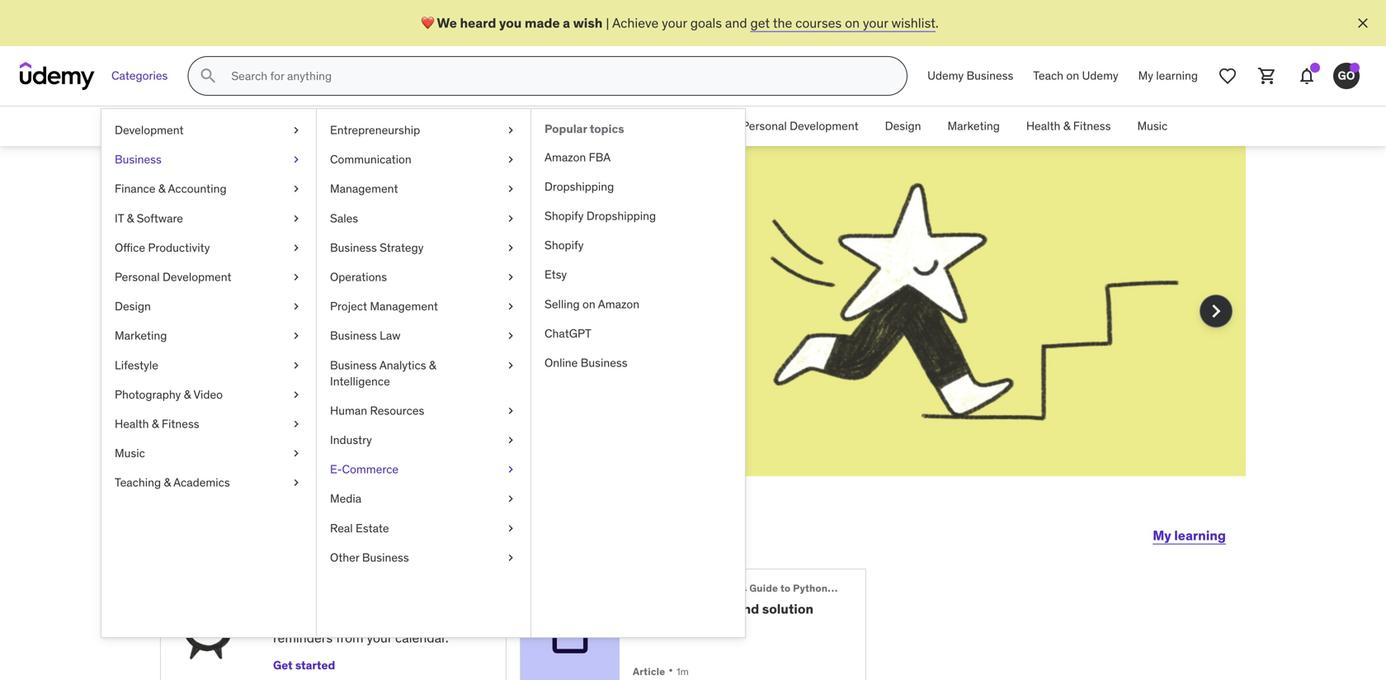 Task type: describe. For each thing, give the bounding box(es) containing it.
xsmall image for business law
[[504, 328, 517, 344]]

xsmall image for office productivity
[[290, 240, 303, 256]]

finance & accounting for health & fitness
[[387, 119, 499, 133]]

e-commerce link
[[317, 455, 531, 484]]

close image
[[1355, 15, 1372, 31]]

homework
[[652, 600, 733, 617]]

1 vertical spatial my learning link
[[1153, 516, 1226, 555]]

let's start learning, gary
[[160, 515, 488, 549]]

dropshipping inside 'shopify dropshipping' link
[[587, 208, 656, 223]]

marketing link for health & fitness
[[935, 106, 1013, 146]]

1 vertical spatial amazon
[[598, 296, 640, 311]]

personal development for health & fitness
[[742, 119, 859, 133]]

0 horizontal spatial health & fitness
[[115, 416, 199, 431]]

0 vertical spatial management
[[330, 181, 398, 196]]

11.
[[633, 600, 649, 617]]

udemy inside "teach on udemy" link
[[1082, 68, 1119, 83]]

rewards.
[[297, 327, 347, 344]]

real estate link
[[317, 514, 531, 543]]

you inside every day a little closer learning helps you reach your goals. keep learning and reap the rewards.
[[310, 308, 331, 325]]

& for photography & video "link"
[[184, 387, 191, 402]]

operations link
[[317, 262, 531, 292]]

etsy link
[[531, 260, 745, 289]]

accounting for health & fitness
[[440, 119, 499, 133]]

selling
[[545, 296, 580, 311]]

productivity for health & fitness
[[654, 119, 716, 133]]

office productivity link for lifestyle
[[102, 233, 316, 262]]

law
[[380, 328, 401, 343]]

0 vertical spatial health & fitness link
[[1013, 106, 1124, 146]]

0 horizontal spatial health & fitness link
[[102, 409, 316, 439]]

learn
[[383, 586, 415, 603]]

learning inside every day a little closer learning helps you reach your goals. keep learning and reap the rewards.
[[470, 308, 518, 325]]

calendar.
[[395, 629, 449, 646]]

communication link
[[317, 145, 531, 174]]

& for health & fitness "finance & accounting" link
[[431, 119, 438, 133]]

shopify for shopify dropshipping
[[545, 208, 584, 223]]

commerce
[[342, 462, 399, 477]]

sales
[[330, 211, 358, 226]]

1 horizontal spatial you
[[499, 14, 522, 31]]

from
[[336, 629, 364, 646]]

fba
[[589, 150, 611, 164]]

time
[[335, 586, 364, 603]]

1 horizontal spatial on
[[845, 14, 860, 31]]

1 vertical spatial music link
[[102, 439, 316, 468]]

marketing link for lifestyle
[[102, 321, 316, 351]]

shopify dropshipping
[[545, 208, 656, 223]]

each
[[314, 611, 342, 628]]

the
[[633, 582, 651, 595]]

development for health & fitness
[[790, 119, 859, 133]]

shopify for shopify
[[545, 238, 584, 253]]

etsy
[[545, 267, 567, 282]]

xsmall image for it & software
[[290, 210, 303, 226]]

helps
[[274, 308, 306, 325]]

dropshipping link
[[531, 172, 745, 201]]

media
[[330, 491, 362, 506]]

entrepreneurship link
[[317, 116, 531, 145]]

other business
[[330, 550, 409, 565]]

get started button
[[273, 654, 335, 677]]

business link for lifestyle
[[102, 145, 316, 174]]

development link
[[102, 116, 316, 145]]

udemy image
[[20, 62, 95, 90]]

xsmall image for lifestyle
[[290, 357, 303, 373]]

& for teaching & academics link
[[164, 475, 171, 490]]

human resources link
[[317, 396, 531, 425]]

xsmall image for music
[[290, 445, 303, 461]]

0 vertical spatial the
[[773, 14, 792, 31]]

xsmall image for media
[[504, 491, 517, 507]]

xsmall image for e-commerce
[[504, 461, 517, 478]]

0 vertical spatial a
[[563, 14, 570, 31]]

project management link
[[317, 292, 531, 321]]

started
[[295, 658, 335, 673]]

popular topics
[[545, 121, 624, 136]]

day inside every day a little closer learning helps you reach your goals. keep learning and reap the rewards.
[[323, 218, 383, 261]]

it for lifestyle
[[115, 211, 124, 226]]

personal development link for health & fitness
[[729, 106, 872, 146]]

e-
[[330, 462, 342, 477]]

programming
[[830, 582, 897, 595]]

& for lifestyle's "finance & accounting" link
[[158, 181, 165, 196]]

lifestyle link
[[102, 351, 316, 380]]

day inside schedule time to learn a little each day adds up. get reminders from your calendar.
[[346, 611, 366, 628]]

photography & video link
[[102, 380, 316, 409]]

business law
[[330, 328, 401, 343]]

xsmall image for development
[[290, 122, 303, 138]]

xsmall image for personal development
[[290, 269, 303, 285]]

xsmall image for human resources
[[504, 403, 517, 419]]

& for the topmost health & fitness link
[[1064, 119, 1071, 133]]

python
[[793, 582, 828, 595]]

sales link
[[317, 204, 531, 233]]

lifestyle
[[115, 358, 158, 372]]

and inside every day a little closer learning helps you reach your goals. keep learning and reap the rewards.
[[220, 327, 242, 344]]

learning,
[[297, 515, 417, 549]]

finance & accounting for lifestyle
[[115, 181, 227, 196]]

2 vertical spatial learning
[[1175, 527, 1226, 544]]

design for lifestyle
[[115, 299, 151, 314]]

software for health & fitness
[[547, 119, 594, 133]]

accounting for lifestyle
[[168, 181, 227, 196]]

industry link
[[317, 425, 531, 455]]

marketing for lifestyle
[[115, 328, 167, 343]]

❤️
[[421, 14, 434, 31]]

0 vertical spatial my
[[1139, 68, 1154, 83]]

article
[[633, 665, 665, 678]]

online business link
[[531, 348, 745, 378]]

solution
[[762, 600, 814, 617]]

11. homework and solution link
[[633, 600, 839, 617]]

guide
[[750, 582, 778, 595]]

learning
[[220, 308, 271, 325]]

design link for health & fitness
[[872, 106, 935, 146]]

& for the left health & fitness link
[[152, 416, 159, 431]]

reach
[[334, 308, 367, 325]]

xsmall image for finance & accounting
[[290, 181, 303, 197]]

1 unread notification image
[[1311, 63, 1320, 73]]

xsmall image for business analytics & intelligence
[[504, 357, 517, 373]]

wish
[[573, 14, 603, 31]]

& for it & software link related to lifestyle
[[127, 211, 134, 226]]

1 vertical spatial my learning
[[1153, 527, 1226, 544]]

office productivity for health & fitness
[[620, 119, 716, 133]]

software for lifestyle
[[137, 211, 183, 226]]

real estate
[[330, 521, 389, 535]]

xsmall image for project management
[[504, 298, 517, 315]]

popular
[[545, 121, 587, 136]]

photography & video
[[115, 387, 223, 402]]

operations
[[330, 269, 387, 284]]

to inside schedule time to learn a little each day adds up. get reminders from your calendar.
[[367, 586, 380, 603]]

industry
[[330, 432, 372, 447]]

photography
[[115, 387, 181, 402]]

xsmall image for industry
[[504, 432, 517, 448]]

xsmall image for health & fitness
[[290, 416, 303, 432]]

personal development for lifestyle
[[115, 269, 232, 284]]

udemy business
[[928, 68, 1014, 83]]

teaching
[[115, 475, 161, 490]]

0 vertical spatial amazon
[[545, 150, 586, 164]]

business up communication
[[314, 119, 361, 133]]

|
[[606, 14, 609, 31]]

chatgpt link
[[531, 319, 745, 348]]

xsmall image for marketing
[[290, 328, 303, 344]]

notifications image
[[1297, 66, 1317, 86]]

and inside the ultimate beginners guide to python programming 11. homework and solution
[[736, 600, 759, 617]]

personal for health & fitness
[[742, 119, 787, 133]]

xsmall image for sales
[[504, 210, 517, 226]]

categories button
[[102, 56, 178, 96]]

1 horizontal spatial health & fitness
[[1027, 119, 1111, 133]]

go link
[[1327, 56, 1367, 96]]

chatgpt
[[545, 326, 592, 341]]

project
[[330, 299, 367, 314]]

video
[[193, 387, 223, 402]]

xsmall image for real estate
[[504, 520, 517, 536]]

productivity for lifestyle
[[148, 240, 210, 255]]

& inside "business analytics & intelligence"
[[429, 358, 436, 372]]

get inside schedule time to learn a little each day adds up. get reminders from your calendar.
[[423, 611, 444, 628]]

business inside online business link
[[581, 355, 628, 370]]

reap
[[245, 327, 271, 344]]

finance for health & fitness
[[387, 119, 428, 133]]

teach on udemy link
[[1024, 56, 1129, 96]]

1 vertical spatial my
[[1153, 527, 1172, 544]]

design link for lifestyle
[[102, 292, 316, 321]]

get started
[[273, 658, 335, 673]]

0 vertical spatial my learning
[[1139, 68, 1198, 83]]

e-commerce element
[[531, 109, 745, 637]]

real
[[330, 521, 353, 535]]

goals
[[690, 14, 722, 31]]

personal development link for lifestyle
[[102, 262, 316, 292]]

your left wishlist at top
[[863, 14, 888, 31]]

teaching & academics
[[115, 475, 230, 490]]

go
[[1338, 68, 1355, 83]]

0 vertical spatial learning
[[1156, 68, 1198, 83]]

udemy inside udemy business link
[[928, 68, 964, 83]]

goals.
[[398, 308, 433, 325]]

to inside the ultimate beginners guide to python programming 11. homework and solution
[[781, 582, 791, 595]]



Task type: locate. For each thing, give the bounding box(es) containing it.
1 horizontal spatial personal development link
[[729, 106, 872, 146]]

1 vertical spatial get
[[273, 658, 293, 673]]

xsmall image inside "business law" link
[[504, 328, 517, 344]]

office productivity link for health & fitness
[[607, 106, 729, 146]]

little up reminders
[[285, 611, 311, 628]]

schedule time to learn a little each day adds up. get reminders from your calendar.
[[273, 586, 449, 646]]

personal for lifestyle
[[115, 269, 160, 284]]

design link
[[872, 106, 935, 146], [102, 292, 316, 321]]

management up the 'law' on the left
[[370, 299, 438, 314]]

1 horizontal spatial get
[[423, 611, 444, 628]]

1 horizontal spatial finance & accounting
[[387, 119, 499, 133]]

0 vertical spatial little
[[415, 218, 496, 261]]

design
[[885, 119, 921, 133], [115, 299, 151, 314]]

0 vertical spatial accounting
[[440, 119, 499, 133]]

office productivity
[[620, 119, 716, 133], [115, 240, 210, 255]]

1 vertical spatial office productivity link
[[102, 233, 316, 262]]

health & fitness link down "teach on udemy" link
[[1013, 106, 1124, 146]]

0 vertical spatial and
[[725, 14, 747, 31]]

1 horizontal spatial personal development
[[742, 119, 859, 133]]

xsmall image for business strategy
[[504, 240, 517, 256]]

xsmall image inside "entrepreneurship" 'link'
[[504, 122, 517, 138]]

on for selling on amazon
[[583, 296, 596, 311]]

on inside e-commerce element
[[583, 296, 596, 311]]

a inside every day a little closer learning helps you reach your goals. keep learning and reap the rewards.
[[389, 218, 409, 261]]

management down communication
[[330, 181, 398, 196]]

office productivity link up learning
[[102, 233, 316, 262]]

xsmall image for photography & video
[[290, 387, 303, 403]]

1 vertical spatial personal development
[[115, 269, 232, 284]]

marketing for health & fitness
[[948, 119, 1000, 133]]

human resources
[[330, 403, 424, 418]]

on right 'selling'
[[583, 296, 596, 311]]

my learning
[[1139, 68, 1198, 83], [1153, 527, 1226, 544]]

submit search image
[[198, 66, 218, 86]]

xsmall image inside marketing link
[[290, 328, 303, 344]]

0 vertical spatial fitness
[[1073, 119, 1111, 133]]

business inside other business 'link'
[[362, 550, 409, 565]]

0 horizontal spatial finance
[[115, 181, 156, 196]]

xsmall image inside the sales link
[[504, 210, 517, 226]]

1 horizontal spatial amazon
[[598, 296, 640, 311]]

little inside schedule time to learn a little each day adds up. get reminders from your calendar.
[[285, 611, 311, 628]]

it & software link for health & fitness
[[512, 106, 607, 146]]

xsmall image inside the business analytics & intelligence link
[[504, 357, 517, 373]]

1 vertical spatial music
[[115, 446, 145, 461]]

1 vertical spatial design link
[[102, 292, 316, 321]]

2 shopify from the top
[[545, 238, 584, 253]]

up.
[[401, 611, 420, 628]]

business down estate
[[362, 550, 409, 565]]

0 horizontal spatial udemy
[[928, 68, 964, 83]]

xsmall image inside development link
[[290, 122, 303, 138]]

finance & accounting link up management link
[[374, 106, 512, 146]]

office productivity for lifestyle
[[115, 240, 210, 255]]

xsmall image inside media "link"
[[504, 491, 517, 507]]

marketing up lifestyle
[[115, 328, 167, 343]]

marketing link
[[935, 106, 1013, 146], [102, 321, 316, 351]]

personal development link
[[729, 106, 872, 146], [102, 262, 316, 292]]

1 horizontal spatial design
[[885, 119, 921, 133]]

0 vertical spatial health
[[1027, 119, 1061, 133]]

0 vertical spatial office productivity link
[[607, 106, 729, 146]]

1 vertical spatial design
[[115, 299, 151, 314]]

& for health & fitness it & software link
[[538, 119, 545, 133]]

0 vertical spatial day
[[323, 218, 383, 261]]

1 horizontal spatial marketing
[[948, 119, 1000, 133]]

0 vertical spatial personal
[[742, 119, 787, 133]]

keep
[[436, 308, 467, 325]]

xsmall image inside photography & video "link"
[[290, 387, 303, 403]]

gary
[[422, 515, 488, 549]]

xsmall image for teaching & academics
[[290, 475, 303, 491]]

health & fitness down photography
[[115, 416, 199, 431]]

your down adds
[[367, 629, 392, 646]]

&
[[431, 119, 438, 133], [538, 119, 545, 133], [1064, 119, 1071, 133], [158, 181, 165, 196], [127, 211, 134, 226], [429, 358, 436, 372], [184, 387, 191, 402], [152, 416, 159, 431], [164, 475, 171, 490]]

1m
[[677, 665, 689, 678]]

marketing down udemy business link
[[948, 119, 1000, 133]]

design for health & fitness
[[885, 119, 921, 133]]

a up operations link
[[389, 218, 409, 261]]

xsmall image
[[290, 122, 303, 138], [504, 122, 517, 138], [290, 152, 303, 168], [504, 152, 517, 168], [290, 210, 303, 226], [504, 210, 517, 226], [290, 298, 303, 315], [504, 298, 517, 315], [504, 328, 517, 344], [290, 357, 303, 373], [290, 387, 303, 403], [504, 403, 517, 419], [290, 416, 303, 432], [504, 432, 517, 448], [504, 461, 517, 478], [290, 475, 303, 491], [504, 550, 517, 566]]

beginners
[[698, 582, 747, 595]]

0 horizontal spatial little
[[285, 611, 311, 628]]

1 vertical spatial health & fitness
[[115, 416, 199, 431]]

xsmall image inside it & software link
[[290, 210, 303, 226]]

topics
[[590, 121, 624, 136]]

0 horizontal spatial music
[[115, 446, 145, 461]]

xsmall image inside project management link
[[504, 298, 517, 315]]

fitness
[[1073, 119, 1111, 133], [162, 416, 199, 431]]

finance & accounting link down development link
[[102, 174, 316, 204]]

get
[[751, 14, 770, 31]]

0 horizontal spatial to
[[367, 586, 380, 603]]

fitness down "teach on udemy" link
[[1073, 119, 1111, 133]]

shopping cart with 0 items image
[[1258, 66, 1278, 86]]

get up 'calendar.'
[[423, 611, 444, 628]]

1 horizontal spatial fitness
[[1073, 119, 1111, 133]]

day up operations
[[323, 218, 383, 261]]

day
[[323, 218, 383, 261], [346, 611, 366, 628]]

entrepreneurship
[[330, 123, 420, 137]]

dropshipping inside dropshipping link
[[545, 179, 614, 194]]

xsmall image inside other business 'link'
[[504, 550, 517, 566]]

amazon down etsy link
[[598, 296, 640, 311]]

your inside schedule time to learn a little each day adds up. get reminders from your calendar.
[[367, 629, 392, 646]]

office for health & fitness
[[620, 119, 651, 133]]

get left started
[[273, 658, 293, 673]]

media link
[[317, 484, 531, 514]]

udemy right teach
[[1082, 68, 1119, 83]]

business right 'online'
[[581, 355, 628, 370]]

1 vertical spatial personal development link
[[102, 262, 316, 292]]

0 horizontal spatial office
[[115, 240, 145, 255]]

amazon fba
[[545, 150, 611, 164]]

schedule
[[273, 586, 332, 603]]

xsmall image for entrepreneurship
[[504, 122, 517, 138]]

the right get
[[773, 14, 792, 31]]

ultimate
[[653, 582, 695, 595]]

1 horizontal spatial accounting
[[440, 119, 499, 133]]

article • 1m
[[633, 662, 689, 679]]

it for health & fitness
[[525, 119, 535, 133]]

shopify dropshipping link
[[531, 201, 745, 231]]

fitness down photography & video
[[162, 416, 199, 431]]

next image
[[1203, 298, 1230, 324]]

reminders
[[273, 629, 333, 646]]

finance for lifestyle
[[115, 181, 156, 196]]

on right courses
[[845, 14, 860, 31]]

1 vertical spatial day
[[346, 611, 366, 628]]

0 vertical spatial personal development link
[[729, 106, 872, 146]]

analytics
[[379, 358, 426, 372]]

carousel element
[[140, 146, 1246, 516]]

accounting down development link
[[168, 181, 227, 196]]

1 vertical spatial marketing link
[[102, 321, 316, 351]]

0 vertical spatial get
[[423, 611, 444, 628]]

0 horizontal spatial finance & accounting link
[[102, 174, 316, 204]]

dropshipping down dropshipping link
[[587, 208, 656, 223]]

0 horizontal spatial get
[[273, 658, 293, 673]]

finance
[[387, 119, 428, 133], [115, 181, 156, 196]]

your left goals at the top
[[662, 14, 687, 31]]

a
[[273, 611, 281, 628]]

wishlist image
[[1218, 66, 1238, 86]]

0 horizontal spatial accounting
[[168, 181, 227, 196]]

your
[[662, 14, 687, 31], [863, 14, 888, 31], [370, 308, 395, 325], [367, 629, 392, 646]]

categories
[[111, 68, 168, 83]]

you have alerts image
[[1350, 63, 1360, 73]]

on right teach
[[1067, 68, 1080, 83]]

health & fitness down "teach on udemy" link
[[1027, 119, 1111, 133]]

1 udemy from the left
[[928, 68, 964, 83]]

achieve
[[612, 14, 659, 31]]

business analytics & intelligence link
[[317, 351, 531, 396]]

2 vertical spatial and
[[736, 600, 759, 617]]

1 vertical spatial learning
[[470, 308, 518, 325]]

0 horizontal spatial it & software link
[[102, 204, 316, 233]]

you left made
[[499, 14, 522, 31]]

to right time
[[367, 586, 380, 603]]

xsmall image inside human resources link
[[504, 403, 517, 419]]

1 vertical spatial office productivity
[[115, 240, 210, 255]]

marketing link up video
[[102, 321, 316, 351]]

health for the left health & fitness link
[[115, 416, 149, 431]]

0 vertical spatial software
[[547, 119, 594, 133]]

business link
[[301, 106, 374, 146], [102, 145, 316, 174]]

0 vertical spatial office productivity
[[620, 119, 716, 133]]

intelligence
[[330, 374, 390, 389]]

your inside every day a little closer learning helps you reach your goals. keep learning and reap the rewards.
[[370, 308, 395, 325]]

finance & accounting link for lifestyle
[[102, 174, 316, 204]]

xsmall image for design
[[290, 298, 303, 315]]

1 vertical spatial office
[[115, 240, 145, 255]]

office for lifestyle
[[115, 240, 145, 255]]

•
[[669, 662, 673, 679]]

office productivity link up dropshipping link
[[607, 106, 729, 146]]

2 horizontal spatial on
[[1067, 68, 1080, 83]]

0 horizontal spatial productivity
[[148, 240, 210, 255]]

xsmall image inside industry link
[[504, 432, 517, 448]]

1 vertical spatial finance
[[115, 181, 156, 196]]

business up operations
[[330, 240, 377, 255]]

health & fitness
[[1027, 119, 1111, 133], [115, 416, 199, 431]]

it & software link for lifestyle
[[102, 204, 316, 233]]

we
[[437, 14, 457, 31]]

xsmall image inside management link
[[504, 181, 517, 197]]

personal
[[742, 119, 787, 133], [115, 269, 160, 284]]

xsmall image for operations
[[504, 269, 517, 285]]

health
[[1027, 119, 1061, 133], [115, 416, 149, 431]]

business up 'intelligence'
[[330, 358, 377, 372]]

it & software for health & fitness
[[525, 119, 594, 133]]

1 vertical spatial fitness
[[162, 416, 199, 431]]

academics
[[173, 475, 230, 490]]

adds
[[370, 611, 398, 628]]

1 shopify from the top
[[545, 208, 584, 223]]

1 vertical spatial dropshipping
[[587, 208, 656, 223]]

accounting
[[440, 119, 499, 133], [168, 181, 227, 196]]

get inside button
[[273, 658, 293, 673]]

other business link
[[317, 543, 531, 572]]

1 vertical spatial marketing
[[115, 328, 167, 343]]

business link for health & fitness
[[301, 106, 374, 146]]

project management
[[330, 299, 438, 314]]

0 horizontal spatial office productivity
[[115, 240, 210, 255]]

to up the solution
[[781, 582, 791, 595]]

finance & accounting down development link
[[115, 181, 227, 196]]

0 horizontal spatial health
[[115, 416, 149, 431]]

amazon fba link
[[531, 143, 745, 172]]

business down development link
[[115, 152, 162, 167]]

music link
[[1124, 106, 1181, 146], [102, 439, 316, 468]]

& inside "link"
[[184, 387, 191, 402]]

business down reach
[[330, 328, 377, 343]]

you up rewards.
[[310, 308, 331, 325]]

business
[[967, 68, 1014, 83], [314, 119, 361, 133], [115, 152, 162, 167], [330, 240, 377, 255], [330, 328, 377, 343], [581, 355, 628, 370], [330, 358, 377, 372], [362, 550, 409, 565]]

business left teach
[[967, 68, 1014, 83]]

1 vertical spatial personal
[[115, 269, 160, 284]]

1 vertical spatial finance & accounting link
[[102, 174, 316, 204]]

marketing link down udemy business link
[[935, 106, 1013, 146]]

health down teach
[[1027, 119, 1061, 133]]

1 horizontal spatial software
[[547, 119, 594, 133]]

1 vertical spatial software
[[137, 211, 183, 226]]

finance & accounting
[[387, 119, 499, 133], [115, 181, 227, 196]]

1 horizontal spatial it
[[525, 119, 535, 133]]

xsmall image inside communication link
[[504, 152, 517, 168]]

0 horizontal spatial amazon
[[545, 150, 586, 164]]

xsmall image inside e-commerce link
[[504, 461, 517, 478]]

human
[[330, 403, 367, 418]]

0 vertical spatial design
[[885, 119, 921, 133]]

dropshipping down amazon fba
[[545, 179, 614, 194]]

to
[[781, 582, 791, 595], [367, 586, 380, 603]]

1 horizontal spatial design link
[[872, 106, 935, 146]]

1 horizontal spatial finance & accounting link
[[374, 106, 512, 146]]

xsmall image inside health & fitness link
[[290, 416, 303, 432]]

office
[[620, 119, 651, 133], [115, 240, 145, 255]]

courses
[[796, 14, 842, 31]]

0 horizontal spatial office productivity link
[[102, 233, 316, 262]]

0 vertical spatial shopify
[[545, 208, 584, 223]]

the inside every day a little closer learning helps you reach your goals. keep learning and reap the rewards.
[[274, 327, 294, 344]]

0 vertical spatial it & software link
[[512, 106, 607, 146]]

0 horizontal spatial software
[[137, 211, 183, 226]]

1 horizontal spatial music
[[1138, 119, 1168, 133]]

0 horizontal spatial design link
[[102, 292, 316, 321]]

1 vertical spatial management
[[370, 299, 438, 314]]

xsmall image
[[290, 181, 303, 197], [504, 181, 517, 197], [290, 240, 303, 256], [504, 240, 517, 256], [290, 269, 303, 285], [504, 269, 517, 285], [290, 328, 303, 344], [504, 357, 517, 373], [290, 445, 303, 461], [504, 491, 517, 507], [504, 520, 517, 536]]

1 vertical spatial on
[[1067, 68, 1080, 83]]

get
[[423, 611, 444, 628], [273, 658, 293, 673]]

my
[[1139, 68, 1154, 83], [1153, 527, 1172, 544]]

xsmall image inside business link
[[290, 152, 303, 168]]

business inside udemy business link
[[967, 68, 1014, 83]]

my learning link
[[1129, 56, 1208, 96], [1153, 516, 1226, 555]]

2 udemy from the left
[[1082, 68, 1119, 83]]

finance & accounting link for health & fitness
[[374, 106, 512, 146]]

1 horizontal spatial marketing link
[[935, 106, 1013, 146]]

0 vertical spatial you
[[499, 14, 522, 31]]

wishlist
[[892, 14, 936, 31]]

every
[[220, 218, 317, 261]]

udemy business link
[[918, 56, 1024, 96]]

1 horizontal spatial office
[[620, 119, 651, 133]]

every day a little closer learning helps you reach your goals. keep learning and reap the rewards.
[[220, 218, 518, 344]]

finance & accounting up communication link
[[387, 119, 499, 133]]

your up the 'law' on the left
[[370, 308, 395, 325]]

0 vertical spatial my learning link
[[1129, 56, 1208, 96]]

1 vertical spatial health
[[115, 416, 149, 431]]

1 horizontal spatial it & software
[[525, 119, 594, 133]]

0 vertical spatial health & fitness
[[1027, 119, 1111, 133]]

xsmall image inside operations link
[[504, 269, 517, 285]]

health down photography
[[115, 416, 149, 431]]

fitness for the left health & fitness link
[[162, 416, 199, 431]]

xsmall image for other business
[[504, 550, 517, 566]]

it & software
[[525, 119, 594, 133], [115, 211, 183, 226]]

xsmall image for management
[[504, 181, 517, 197]]

little inside every day a little closer learning helps you reach your goals. keep learning and reap the rewards.
[[415, 218, 496, 261]]

0 vertical spatial marketing link
[[935, 106, 1013, 146]]

health for the topmost health & fitness link
[[1027, 119, 1061, 133]]

health & fitness link down video
[[102, 409, 316, 439]]

development
[[790, 119, 859, 133], [115, 123, 184, 137], [163, 269, 232, 284]]

xsmall image inside business strategy link
[[504, 240, 517, 256]]

1 vertical spatial productivity
[[148, 240, 210, 255]]

on for teach on udemy
[[1067, 68, 1080, 83]]

Search for anything text field
[[228, 62, 887, 90]]

xsmall image inside teaching & academics link
[[290, 475, 303, 491]]

xsmall image for business
[[290, 152, 303, 168]]

and down guide
[[736, 600, 759, 617]]

xsmall image inside lifestyle link
[[290, 357, 303, 373]]

udemy down .
[[928, 68, 964, 83]]

day up from
[[346, 611, 366, 628]]

selling on amazon link
[[531, 289, 745, 319]]

heard
[[460, 14, 496, 31]]

it & software for lifestyle
[[115, 211, 183, 226]]

0 vertical spatial music link
[[1124, 106, 1181, 146]]

a left wish
[[563, 14, 570, 31]]

fitness for the topmost health & fitness link
[[1073, 119, 1111, 133]]

xsmall image for communication
[[504, 152, 517, 168]]

1 horizontal spatial music link
[[1124, 106, 1181, 146]]

0 horizontal spatial music link
[[102, 439, 316, 468]]

xsmall image inside real estate link
[[504, 520, 517, 536]]

business strategy link
[[317, 233, 531, 262]]

business inside business strategy link
[[330, 240, 377, 255]]

0 horizontal spatial marketing
[[115, 328, 167, 343]]

development for lifestyle
[[163, 269, 232, 284]]

music
[[1138, 119, 1168, 133], [115, 446, 145, 461]]

0 horizontal spatial marketing link
[[102, 321, 316, 351]]

and down learning
[[220, 327, 242, 344]]

online business
[[545, 355, 628, 370]]

accounting up communication link
[[440, 119, 499, 133]]

xsmall image inside "finance & accounting" link
[[290, 181, 303, 197]]

1 vertical spatial accounting
[[168, 181, 227, 196]]

and left get
[[725, 14, 747, 31]]

teach on udemy
[[1033, 68, 1119, 83]]

amazon down popular at left
[[545, 150, 586, 164]]

little up operations link
[[415, 218, 496, 261]]

0 vertical spatial design link
[[872, 106, 935, 146]]

the down helps
[[274, 327, 294, 344]]

e-commerce
[[330, 462, 399, 477]]

0 horizontal spatial a
[[389, 218, 409, 261]]

0 vertical spatial marketing
[[948, 119, 1000, 133]]

business inside "business analytics & intelligence"
[[330, 358, 377, 372]]

0 vertical spatial music
[[1138, 119, 1168, 133]]

1 vertical spatial shopify
[[545, 238, 584, 253]]

you
[[499, 14, 522, 31], [310, 308, 331, 325]]

xsmall image inside design link
[[290, 298, 303, 315]]

learning
[[1156, 68, 1198, 83], [470, 308, 518, 325], [1175, 527, 1226, 544]]

1 vertical spatial it & software link
[[102, 204, 316, 233]]

business inside "business law" link
[[330, 328, 377, 343]]

0 horizontal spatial it
[[115, 211, 124, 226]]



Task type: vqa. For each thing, say whether or not it's contained in the screenshot.
the bottommost at
no



